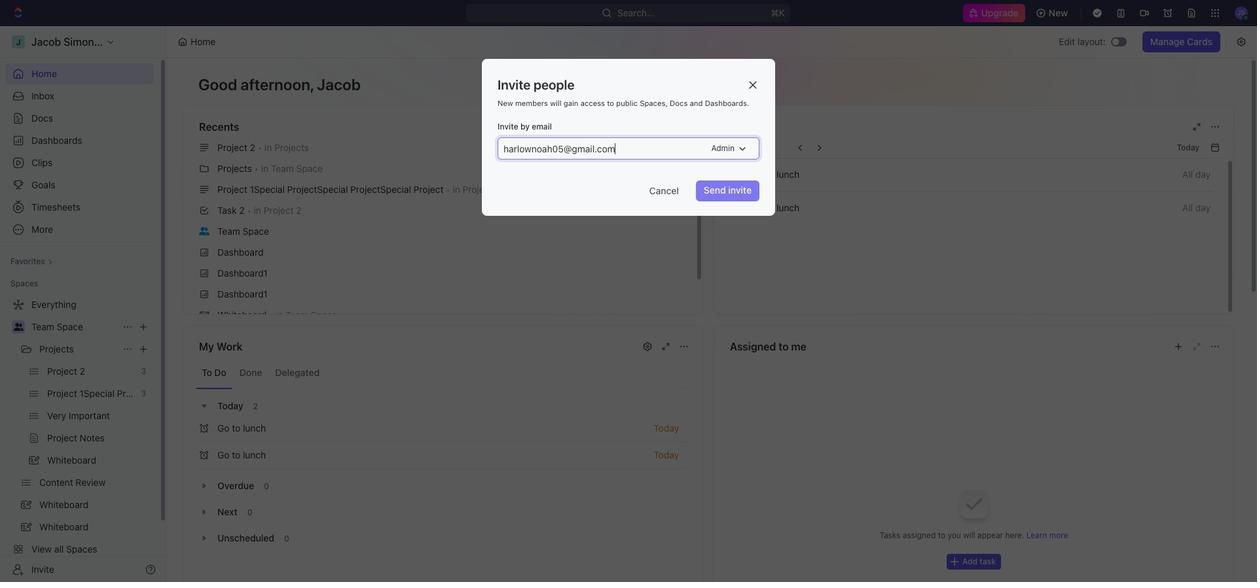 Task type: vqa. For each thing, say whether or not it's contained in the screenshot.
the user group icon
yes



Task type: describe. For each thing, give the bounding box(es) containing it.
tree inside sidebar navigation
[[5, 295, 154, 583]]

sidebar navigation
[[0, 26, 167, 583]]



Task type: locate. For each thing, give the bounding box(es) containing it.
tab list
[[196, 358, 690, 390]]

tree
[[5, 295, 154, 583]]

Email, comma or space separated text field
[[500, 138, 707, 159]]

user group image
[[199, 227, 210, 236]]

user group image
[[13, 324, 23, 331]]



